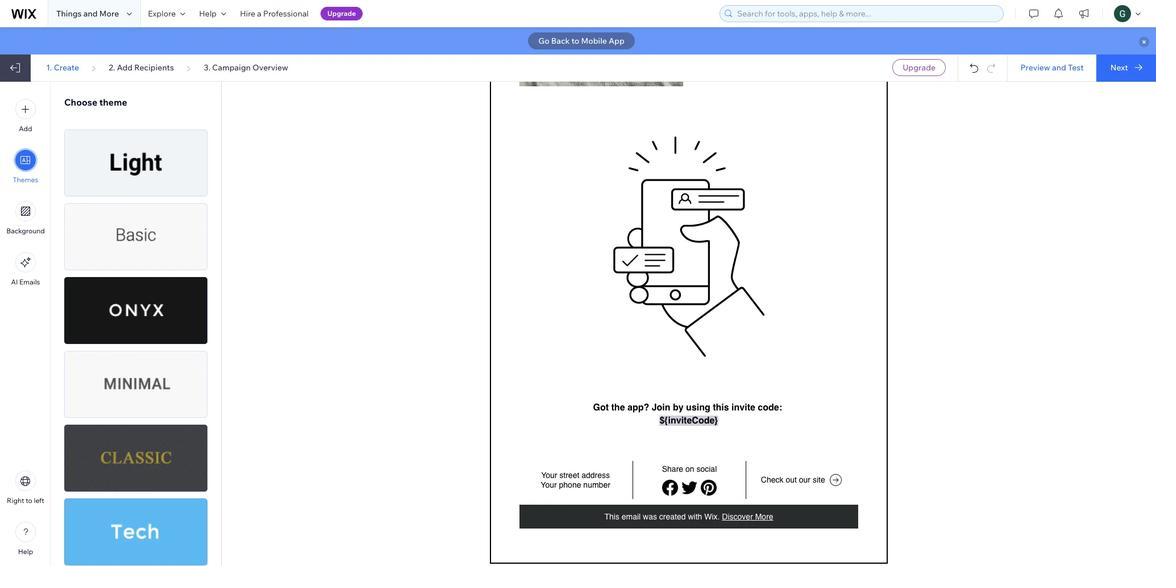Task type: locate. For each thing, give the bounding box(es) containing it.
0 horizontal spatial upgrade
[[327, 9, 356, 18]]

0 horizontal spatial help
[[18, 548, 33, 556]]

‌
[[720, 513, 720, 522]]

1 horizontal spatial help button
[[192, 0, 233, 27]]

add up the themes "button"
[[19, 124, 32, 133]]

help left hire
[[199, 9, 217, 19]]

share on facebook image
[[662, 480, 678, 496]]

add
[[117, 63, 133, 73], [19, 124, 32, 133]]

0 vertical spatial add
[[117, 63, 133, 73]]

1 vertical spatial your
[[541, 481, 557, 490]]

background
[[6, 227, 45, 235]]

street
[[560, 471, 579, 480]]

your
[[541, 471, 557, 480], [541, 481, 557, 490]]

1 vertical spatial to
[[26, 497, 32, 505]]

address
[[582, 471, 610, 480]]

back
[[551, 36, 570, 46]]

0 vertical spatial upgrade
[[327, 9, 356, 18]]

add button
[[15, 99, 36, 133]]

right
[[7, 497, 24, 505]]

emails
[[19, 278, 40, 286]]

hire
[[240, 9, 255, 19]]

and
[[83, 9, 98, 19], [1052, 63, 1066, 73]]

to inside button
[[26, 497, 32, 505]]

test
[[1068, 63, 1084, 73]]

your street address your phone number
[[541, 471, 610, 490]]

your phone number link
[[541, 481, 610, 490]]

0 horizontal spatial upgrade button
[[321, 7, 363, 20]]

upgrade
[[327, 9, 356, 18], [903, 63, 936, 73]]

share on pinterest image
[[701, 480, 717, 496]]

1 vertical spatial upgrade button
[[893, 59, 946, 76]]

help
[[199, 9, 217, 19], [18, 548, 33, 556]]

left
[[34, 497, 44, 505]]

1 horizontal spatial to
[[572, 36, 579, 46]]

2. add recipients link
[[109, 63, 174, 73]]

go
[[538, 36, 549, 46]]

discover more link
[[722, 512, 773, 522]]

and left 'test'
[[1052, 63, 1066, 73]]

1 horizontal spatial and
[[1052, 63, 1066, 73]]

3. campaign overview
[[204, 63, 288, 73]]

your left street
[[541, 471, 557, 480]]

hire a professional link
[[233, 0, 315, 27]]

go back to mobile app alert
[[0, 27, 1156, 55]]

your left phone
[[541, 481, 557, 490]]

share
[[662, 465, 683, 474]]

0 vertical spatial help
[[199, 9, 217, 19]]

1. create
[[46, 63, 79, 73]]

0 vertical spatial upgrade button
[[321, 7, 363, 20]]

0 horizontal spatial to
[[26, 497, 32, 505]]

1 vertical spatial add
[[19, 124, 32, 133]]

upgrade button
[[321, 7, 363, 20], [893, 59, 946, 76]]

1 horizontal spatial upgrade button
[[893, 59, 946, 76]]

${invitecode}
[[660, 416, 718, 426]]

1.
[[46, 63, 52, 73]]

overview
[[253, 63, 288, 73]]

0 vertical spatial help button
[[192, 0, 233, 27]]

to right back
[[572, 36, 579, 46]]

campaign
[[212, 63, 251, 73]]

themes
[[13, 176, 38, 184]]

0 vertical spatial to
[[572, 36, 579, 46]]

right to left
[[7, 497, 44, 505]]

1 vertical spatial and
[[1052, 63, 1066, 73]]

app?
[[628, 403, 649, 413]]

1 horizontal spatial add
[[117, 63, 133, 73]]

help down right to left
[[18, 548, 33, 556]]

help button down right to left
[[15, 522, 36, 556]]

0 horizontal spatial help button
[[15, 522, 36, 556]]

0 horizontal spatial and
[[83, 9, 98, 19]]

by
[[673, 403, 684, 413]]

add right 2.
[[117, 63, 133, 73]]

to left left
[[26, 497, 32, 505]]

help button
[[192, 0, 233, 27], [15, 522, 36, 556]]

0 horizontal spatial add
[[19, 124, 32, 133]]

create
[[54, 63, 79, 73]]

and left more
[[83, 9, 98, 19]]

the
[[611, 403, 625, 413]]

mobile
[[581, 36, 607, 46]]

1 vertical spatial upgrade
[[903, 63, 936, 73]]

theme
[[99, 97, 127, 108]]

right to left button
[[7, 471, 44, 505]]

and for test
[[1052, 63, 1066, 73]]

preview and test
[[1021, 63, 1084, 73]]

check out our site link
[[761, 474, 843, 488]]

to
[[572, 36, 579, 46], [26, 497, 32, 505]]

site
[[813, 476, 825, 485]]

0 vertical spatial and
[[83, 9, 98, 19]]

1 vertical spatial help
[[18, 548, 33, 556]]

help button left hire
[[192, 0, 233, 27]]

out
[[786, 476, 797, 485]]



Task type: vqa. For each thing, say whether or not it's contained in the screenshot.
3.1 (7)
no



Task type: describe. For each thing, give the bounding box(es) containing it.
our
[[799, 476, 811, 485]]

choose theme
[[64, 97, 127, 108]]

number
[[583, 481, 610, 490]]

invite
[[732, 403, 755, 413]]

code:
[[758, 403, 782, 413]]

hire a professional
[[240, 9, 309, 19]]

phone
[[559, 481, 581, 490]]

next
[[1111, 63, 1128, 73]]

Search for tools, apps, help & more... field
[[734, 6, 1000, 22]]

professional
[[263, 9, 309, 19]]

1 horizontal spatial help
[[199, 9, 217, 19]]

2.
[[109, 63, 115, 73]]

go back to mobile app button
[[528, 32, 635, 49]]

check
[[761, 476, 784, 485]]

ai emails button
[[11, 252, 40, 286]]

check out our site
[[761, 476, 825, 485]]

add inside button
[[19, 124, 32, 133]]

got the app? join by using this invite code: ${invitecode}
[[593, 403, 785, 426]]

to inside "button"
[[572, 36, 579, 46]]

app
[[609, 36, 625, 46]]

3.
[[204, 63, 210, 73]]

explore
[[148, 9, 176, 19]]

join
[[652, 403, 670, 413]]

things and more
[[56, 9, 119, 19]]

a
[[257, 9, 261, 19]]

ai emails
[[11, 278, 40, 286]]

themes button
[[13, 150, 38, 184]]

social
[[697, 465, 717, 474]]

more
[[99, 9, 119, 19]]

preview
[[1021, 63, 1050, 73]]

ai
[[11, 278, 18, 286]]

your street address link
[[541, 471, 610, 480]]

3. campaign overview link
[[204, 63, 288, 73]]

next button
[[1096, 55, 1156, 82]]

this email was created with wix. ‌ discover more
[[604, 513, 773, 522]]

using
[[686, 403, 710, 413]]

discover more
[[722, 513, 773, 522]]

background button
[[6, 201, 45, 235]]

got
[[593, 403, 609, 413]]

share on twitter image
[[682, 480, 697, 496]]

and for more
[[83, 9, 98, 19]]

recipients
[[134, 63, 174, 73]]

on
[[686, 465, 694, 474]]

2. add recipients
[[109, 63, 174, 73]]

this email was created with wix.
[[604, 513, 720, 522]]

0 vertical spatial your
[[541, 471, 557, 480]]

this
[[713, 403, 729, 413]]

share on social
[[662, 465, 717, 474]]

1. create link
[[46, 63, 79, 73]]

things
[[56, 9, 82, 19]]

go back to mobile app
[[538, 36, 625, 46]]

1 horizontal spatial upgrade
[[903, 63, 936, 73]]

choose
[[64, 97, 97, 108]]

1 vertical spatial help button
[[15, 522, 36, 556]]



